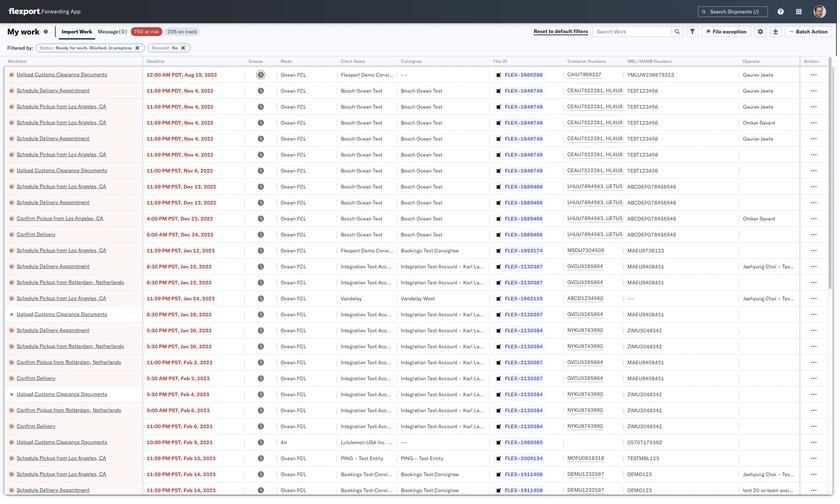 Task type: vqa. For each thing, say whether or not it's contained in the screenshot.
8:30 PM PST, Jan 23, 2023 corresponding to Schedule Pickup from Rotterdam, Netherlands
yes



Task type: describe. For each thing, give the bounding box(es) containing it.
6 ceau7522281, hlxu6269489, hlxu8034992 from the top
[[568, 167, 680, 174]]

1 ceau7522281, from the top
[[568, 87, 605, 94]]

28,
[[190, 311, 198, 318]]

from for schedule pickup from rotterdam, netherlands link for 2nd schedule pickup from rotterdam, netherlands button
[[57, 343, 67, 349]]

jan left 12,
[[184, 247, 192, 254]]

schedule for schedule delivery appointment link corresponding to 11:59 pm pst, dec 13, 2022
[[17, 199, 38, 206]]

team
[[768, 487, 779, 494]]

hlxu6269489, for 11:59 pm pdt, nov 4, 2022 schedule delivery appointment link
[[606, 135, 643, 142]]

from for 7th schedule pickup from los angeles, ca link from the bottom of the page
[[57, 119, 67, 126]]

confirm pickup from rotterdam, netherlands link for 11:00
[[17, 359, 121, 366]]

1 schedule pickup from rotterdam, netherlands button from the top
[[17, 279, 124, 287]]

11 11:59 from the top
[[147, 471, 161, 478]]

1 ocean fcl from the top
[[281, 71, 306, 78]]

test123456 for 11:59 pm pdt, nov 4, 2022 schedule delivery appointment link
[[628, 135, 658, 142]]

25 ocean fcl from the top
[[281, 471, 306, 478]]

confirm delivery for 6:00 am pst, dec 24, 2022
[[17, 231, 55, 238]]

filtered by:
[[7, 45, 33, 51]]

lululemon
[[341, 439, 365, 446]]

client name button
[[337, 57, 390, 64]]

schedule for 6th schedule pickup from los angeles, ca link from the bottom
[[17, 151, 38, 158]]

appointment for 5:30 pm pst, jan 30, 2023
[[60, 327, 89, 333]]

4 upload customs clearance documents link from the top
[[17, 391, 107, 398]]

12:00 am pdt, aug 19, 2022
[[147, 71, 217, 78]]

5 upload from the top
[[17, 439, 33, 445]]

batch
[[796, 28, 811, 35]]

2 flex-1889466 from the top
[[505, 199, 543, 206]]

22 flex- from the top
[[505, 407, 521, 414]]

flex-2130387 for confirm pickup from rotterdam, netherlands
[[505, 359, 543, 366]]

default
[[555, 28, 573, 35]]

status
[[40, 45, 53, 50]]

assignment
[[780, 487, 807, 494]]

Search Shipments (/) text field
[[698, 6, 768, 17]]

schedule for fourth schedule pickup from los angeles, ca link from the top of the page
[[17, 183, 38, 190]]

2 upload from the top
[[17, 167, 33, 174]]

1 vertical spatial --
[[628, 295, 634, 302]]

netherlands for 8:30 pm pst, jan 23, 2023
[[96, 279, 124, 286]]

(0)
[[118, 28, 128, 35]]

schedule for first schedule pickup from los angeles, ca link from the bottom of the page
[[17, 471, 38, 477]]

2130387 for confirm pickup from rotterdam, netherlands
[[521, 359, 543, 366]]

schedule for 8th schedule pickup from los angeles, ca link from the bottom of the page
[[17, 103, 38, 110]]

9,
[[194, 439, 199, 446]]

7 schedule pickup from los angeles, ca button from the top
[[17, 455, 106, 463]]

mbl/mawb
[[628, 59, 653, 64]]

destination for --
[[794, 295, 820, 302]]

ca for 2nd schedule pickup from los angeles, ca link from the bottom
[[99, 455, 106, 461]]

10:00
[[147, 439, 161, 446]]

schedule for schedule delivery appointment link for 5:30 pm pst, jan 30, 2023
[[17, 327, 38, 333]]

6 flex-1846748 from the top
[[505, 167, 543, 174]]

client name
[[341, 59, 365, 64]]

confirm pickup from rotterdam, netherlands button for 11:00 pm pst, feb 2, 2023
[[17, 359, 121, 367]]

2 ceau7522281, hlxu6269489, hlxu8034992 from the top
[[568, 103, 680, 110]]

confirm delivery link for 6:00
[[17, 231, 55, 238]]

customs for 5th the upload customs clearance documents link from the top
[[35, 439, 55, 445]]

13 fcl from the top
[[297, 263, 306, 270]]

caiu7969337
[[568, 71, 602, 78]]

my
[[7, 26, 19, 37]]

5 flex-1846748 from the top
[[505, 151, 543, 158]]

1911408 for jaehyung choi - test destination agent
[[521, 471, 543, 478]]

5 flex-2130387 from the top
[[505, 375, 543, 382]]

origin
[[794, 263, 807, 270]]

11:59 pm pst, feb 14, 2023 for schedule pickup from los angeles, ca
[[147, 471, 216, 478]]

schedule for 1st schedule pickup from rotterdam, netherlands button from the top of the page's schedule pickup from rotterdam, netherlands link
[[17, 279, 38, 286]]

15 fcl from the top
[[297, 295, 306, 302]]

schedule delivery appointment button for 11:59 pm pst, dec 13, 2022
[[17, 199, 89, 207]]

am for 5:30
[[159, 375, 167, 382]]

1 schedule pickup from los angeles, ca button from the top
[[17, 103, 106, 111]]

2 30, from the top
[[190, 343, 198, 350]]

test123456 for second the upload customs clearance documents link from the top
[[628, 167, 658, 174]]

Search Work text field
[[593, 26, 672, 37]]

4 zimu3048342 from the top
[[628, 407, 662, 414]]

ca for confirm pickup from los angeles, ca link
[[96, 215, 103, 222]]

risk
[[151, 28, 159, 35]]

los for 8th schedule pickup from los angeles, ca button from the top
[[69, 471, 77, 477]]

1889466 for confirm delivery
[[521, 231, 543, 238]]

3 fcl from the top
[[297, 103, 306, 110]]

5 11:59 from the top
[[147, 151, 161, 158]]

10 fcl from the top
[[297, 215, 306, 222]]

11:00 pm pst, feb 6, 2023
[[147, 423, 213, 430]]

from for fourth schedule pickup from los angeles, ca link from the top of the page
[[57, 183, 67, 190]]

8 11:59 from the top
[[147, 247, 161, 254]]

5 hlxu6269489, from the top
[[606, 151, 643, 158]]

5:30 pm pst, feb 4, 2023
[[147, 391, 209, 398]]

2 jawla from the top
[[761, 87, 774, 94]]

6 schedule pickup from los angeles, ca button from the top
[[17, 295, 106, 303]]

7 ocean fcl from the top
[[281, 167, 306, 174]]

confirm pickup from rotterdam, netherlands button for 3:00 am pst, feb 6, 2023
[[17, 407, 121, 415]]

: for status
[[53, 45, 54, 50]]

west
[[423, 295, 435, 302]]

8,
[[194, 167, 199, 174]]

1 ceau7522281, hlxu6269489, hlxu8034992 from the top
[[568, 87, 680, 94]]

6 schedule delivery appointment from the top
[[17, 487, 89, 493]]

jan up "28,"
[[184, 295, 192, 302]]

abcd1234560
[[568, 295, 604, 302]]

confirm pickup from rotterdam, netherlands link for 3:00
[[17, 407, 121, 414]]

jaehyung for --
[[743, 295, 765, 302]]

confirm delivery for 5:30 am pst, feb 3, 2023
[[17, 375, 55, 381]]

aug
[[185, 71, 194, 78]]

agent for demo123
[[822, 471, 835, 478]]

mbl/mawb numbers
[[628, 59, 672, 64]]

1 upload from the top
[[17, 71, 33, 78]]

15 ocean fcl from the top
[[281, 295, 306, 302]]

bookings for 4th schedule pickup from los angeles, ca link from the bottom
[[401, 247, 422, 254]]

10:00 pm pst, feb 9, 2023
[[147, 439, 213, 446]]

23, for schedule delivery appointment
[[190, 263, 198, 270]]

4 flex-2130384 from the top
[[505, 407, 543, 414]]

for
[[70, 45, 76, 50]]

name
[[354, 59, 365, 64]]

8 schedule pickup from los angeles, ca link from the top
[[17, 471, 106, 478]]

angeles, for 2nd schedule pickup from los angeles, ca link from the bottom
[[78, 455, 98, 461]]

2 lhuu7894563, from the top
[[568, 199, 605, 206]]

resize handle column header for mbl/mawb numbers
[[731, 56, 740, 499]]

uetu5238478 for schedule pickup from los angeles, ca
[[606, 183, 642, 190]]

8:30 pm pst, jan 28, 2023
[[147, 311, 212, 318]]

jaehyung choi - test destination agent for --
[[743, 295, 835, 302]]

flex-2130387 for schedule delivery appointment
[[505, 263, 543, 270]]

angeles, for fourth schedule pickup from los angeles, ca link from the top of the page
[[78, 183, 98, 190]]

3 upload customs clearance documents link from the top
[[17, 311, 107, 318]]

reset
[[534, 28, 548, 35]]

2 2130384 from the top
[[521, 343, 543, 350]]

21 ocean fcl from the top
[[281, 391, 306, 398]]

4 schedule pickup from los angeles, ca link from the top
[[17, 183, 106, 190]]

2 schedule pickup from rotterdam, netherlands from the top
[[17, 343, 124, 349]]

omkar for test123456
[[743, 119, 759, 126]]

los for eighth schedule pickup from los angeles, ca button from the bottom
[[69, 103, 77, 110]]

ca for 8th schedule pickup from los angeles, ca link from the bottom of the page
[[99, 103, 106, 110]]

1893174
[[521, 247, 543, 254]]

status : ready for work, blocked, in progress
[[40, 45, 132, 50]]

6 schedule delivery appointment link from the top
[[17, 487, 89, 494]]

2 zimu3048342 from the top
[[628, 343, 662, 350]]

2 ocean fcl from the top
[[281, 87, 306, 94]]

2 1846748 from the top
[[521, 103, 543, 110]]

consignee inside button
[[401, 59, 422, 64]]

3,
[[191, 375, 196, 382]]

usa
[[366, 439, 377, 446]]

1 entity from the left
[[370, 455, 383, 462]]

import work button
[[59, 23, 95, 40]]

abcdefg78456546 for confirm pickup from los angeles, ca
[[628, 215, 677, 222]]

clearance for second the upload customs clearance documents link from the top
[[56, 167, 80, 174]]

action
[[812, 28, 828, 35]]

1 upload customs clearance documents link from the top
[[17, 71, 107, 78]]

schedule for first schedule delivery appointment link from the bottom
[[17, 487, 38, 493]]

2 hlxu8034992 from the top
[[645, 103, 680, 110]]

schedule pickup from los angeles, ca for 6th schedule pickup from los angeles, ca link from the bottom
[[17, 151, 106, 158]]

my work
[[7, 26, 40, 37]]

1 30, from the top
[[190, 327, 198, 334]]

exception
[[723, 28, 747, 35]]

11 ocean fcl from the top
[[281, 231, 306, 238]]

schedule for third schedule pickup from los angeles, ca link from the bottom
[[17, 295, 38, 302]]

reset to default filters
[[534, 28, 588, 35]]

1 schedule delivery appointment from the top
[[17, 87, 89, 94]]

flex-1989365
[[505, 439, 543, 446]]

205 on track
[[167, 28, 197, 35]]

flex
[[494, 59, 502, 64]]

5 gvcu5265864 from the top
[[568, 375, 603, 382]]

3 ceau7522281, from the top
[[568, 119, 605, 126]]

11:59 pm pst, feb 13, 2023
[[147, 455, 216, 462]]

by:
[[26, 45, 33, 51]]

11:59 pm pst, jan 12, 2023
[[147, 247, 215, 254]]

batch action
[[796, 28, 828, 35]]

3 5:30 from the top
[[147, 375, 158, 382]]

05707175362
[[628, 439, 662, 446]]

testmbl123
[[628, 455, 660, 462]]

20 ocean fcl from the top
[[281, 375, 306, 382]]

2 schedule pickup from los angeles, ca link from the top
[[17, 119, 106, 126]]

savant for test123456
[[760, 119, 776, 126]]

flex-2130387 for schedule pickup from rotterdam, netherlands
[[505, 279, 543, 286]]

pickup for confirm pickup from los angeles, ca link
[[37, 215, 52, 222]]

flexport. image
[[9, 8, 41, 15]]

13 ocean fcl from the top
[[281, 263, 306, 270]]

12 flex- from the top
[[505, 247, 521, 254]]

work
[[79, 28, 92, 35]]

4 11:59 from the top
[[147, 135, 161, 142]]

id
[[503, 59, 507, 64]]

6 11:59 from the top
[[147, 183, 161, 190]]

0 vertical spatial 13,
[[195, 183, 202, 190]]

2 ceau7522281, from the top
[[568, 103, 605, 110]]

test123456 for 7th schedule pickup from los angeles, ca link from the bottom of the page
[[628, 119, 658, 126]]

blocked,
[[89, 45, 108, 50]]

19 fcl from the top
[[297, 359, 306, 366]]

1 1846748 from the top
[[521, 87, 543, 94]]

at
[[145, 28, 149, 35]]

from for 2nd schedule pickup from los angeles, ca link from the bottom
[[57, 455, 67, 461]]

760 at risk
[[134, 28, 159, 35]]

abcdefg78456546 for confirm delivery
[[628, 231, 677, 238]]

6 ocean fcl from the top
[[281, 151, 306, 158]]

ymluw236679313
[[628, 71, 674, 78]]

3 resize handle column header from the left
[[269, 56, 277, 499]]

test123456 for 8th schedule pickup from los angeles, ca link from the bottom of the page
[[628, 103, 658, 110]]

12 fcl from the top
[[297, 247, 306, 254]]

jan left "28,"
[[181, 311, 189, 318]]

mofu0618318
[[568, 455, 605, 462]]

6 1846748 from the top
[[521, 167, 543, 174]]

14, for schedule delivery appointment
[[194, 487, 202, 494]]

jaehyung for maeu9408431
[[743, 263, 765, 270]]

2 ping from the left
[[401, 455, 413, 462]]

maeu9736123
[[628, 247, 665, 254]]

6 schedule delivery appointment button from the top
[[17, 487, 89, 495]]

13 flex- from the top
[[505, 263, 521, 270]]

angeles, for third schedule pickup from los angeles, ca link from the bottom
[[78, 295, 98, 302]]

23 ocean fcl from the top
[[281, 423, 306, 430]]

17 ocean fcl from the top
[[281, 327, 306, 334]]

3 nyku9743990 from the top
[[568, 391, 603, 398]]

ca for third schedule pickup from los angeles, ca link from the bottom
[[99, 295, 106, 302]]

3 8:30 from the top
[[147, 311, 158, 318]]

reset to default filters button
[[530, 26, 593, 37]]

27 flex- from the top
[[505, 487, 521, 494]]

4 ceau7522281, from the top
[[568, 135, 605, 142]]

container numbers button
[[564, 57, 617, 64]]

wi
[[761, 487, 766, 494]]

6 appointment from the top
[[60, 487, 89, 493]]

3 ocean fcl from the top
[[281, 103, 306, 110]]

am for 3:00
[[159, 407, 167, 414]]

schedule for 8:30 pm pst, jan 23, 2023's schedule delivery appointment link
[[17, 263, 38, 270]]

work,
[[77, 45, 88, 50]]

11 flex- from the top
[[505, 231, 521, 238]]

6, for 3:00 am pst, feb 6, 2023
[[191, 407, 196, 414]]

documents for second the upload customs clearance documents link from the bottom
[[81, 391, 107, 397]]

24 fcl from the top
[[297, 455, 306, 462]]

lululemon usa inc. test
[[341, 439, 400, 446]]

9 fcl from the top
[[297, 199, 306, 206]]

on
[[178, 28, 184, 35]]

rotterdam, for 3:00 am pst, feb 6, 2023
[[66, 407, 91, 413]]

dec for confirm pickup from los angeles, ca
[[181, 215, 190, 222]]

16 ocean fcl from the top
[[281, 311, 306, 318]]

flex id button
[[490, 57, 557, 64]]

documents for 3rd the upload customs clearance documents link
[[81, 311, 107, 318]]

19,
[[196, 71, 203, 78]]

2 5:30 from the top
[[147, 343, 158, 350]]

mbl/mawb numbers button
[[624, 57, 732, 64]]

customs for 1st the upload customs clearance documents link
[[35, 71, 55, 78]]

1 schedule pickup from rotterdam, netherlands from the top
[[17, 279, 124, 286]]

mode button
[[277, 57, 330, 64]]

file exception
[[713, 28, 747, 35]]

mode
[[281, 59, 292, 64]]

los for 2nd schedule pickup from los angeles, ca button from the bottom
[[69, 455, 77, 461]]

angeles, for first schedule pickup from los angeles, ca link from the bottom of the page
[[78, 471, 98, 477]]

consignee button
[[397, 57, 483, 64]]

from for 4th schedule pickup from los angeles, ca link from the bottom
[[57, 247, 67, 254]]

from for confirm pickup from los angeles, ca link
[[54, 215, 64, 222]]

1 hlxu8034992 from the top
[[645, 87, 680, 94]]

schedule pickup from los angeles, ca for 8th schedule pickup from los angeles, ca link from the bottom of the page
[[17, 103, 106, 110]]

1 flex- from the top
[[505, 71, 521, 78]]

to
[[549, 28, 554, 35]]

2 lhuu7894563, uetu5238478 from the top
[[568, 199, 642, 206]]

from for 6th schedule pickup from los angeles, ca link from the bottom
[[57, 151, 67, 158]]

2 flex-2130384 from the top
[[505, 343, 543, 350]]

snooze
[[249, 59, 263, 64]]

3 confirm from the top
[[17, 359, 35, 365]]

1911408 for test 20 wi team assignment
[[521, 487, 543, 494]]

ca for 7th schedule pickup from los angeles, ca link from the bottom of the page
[[99, 119, 106, 126]]

message (0)
[[98, 28, 128, 35]]

los for 5th schedule pickup from los angeles, ca button from the top
[[69, 247, 77, 254]]

205
[[167, 28, 177, 35]]

upload customs clearance documents for second the upload customs clearance documents link from the bottom
[[17, 391, 107, 397]]

upload customs clearance documents for 5th the upload customs clearance documents link from the top
[[17, 439, 107, 445]]

workitem button
[[4, 57, 135, 64]]

container numbers
[[568, 59, 606, 64]]

25 flex- from the top
[[505, 455, 521, 462]]

choi for demo123
[[766, 471, 777, 478]]

jaehyung choi - test origin agent
[[743, 263, 822, 270]]

flex-1911408 for test 20 wi team assignment
[[505, 487, 543, 494]]

760
[[134, 28, 143, 35]]

deadline
[[147, 59, 164, 64]]

1 5:30 from the top
[[147, 327, 158, 334]]

actions
[[804, 59, 819, 64]]



Task type: locate. For each thing, give the bounding box(es) containing it.
omkar for abcdefg78456546
[[743, 215, 759, 222]]

5 confirm from the top
[[17, 407, 35, 413]]

1 vertical spatial 11:59 pm pst, dec 13, 2022
[[147, 199, 216, 206]]

documents
[[81, 71, 107, 78], [81, 167, 107, 174], [81, 311, 107, 318], [81, 391, 107, 397], [81, 439, 107, 445]]

flex-1893174
[[505, 247, 543, 254]]

forwarding
[[41, 8, 69, 15]]

1 8:30 pm pst, jan 23, 2023 from the top
[[147, 263, 212, 270]]

omkar savant
[[743, 119, 776, 126], [743, 215, 776, 222]]

26 flex- from the top
[[505, 471, 521, 478]]

agent for --
[[822, 295, 835, 302]]

4 5:30 from the top
[[147, 391, 158, 398]]

dec down 11:00 pm pst, nov 8, 2022
[[184, 183, 193, 190]]

1 vertical spatial savant
[[760, 215, 776, 222]]

confirm pickup from los angeles, ca link
[[17, 215, 103, 222]]

3:00
[[147, 407, 158, 414]]

2 vertical spatial jaehyung
[[743, 471, 765, 478]]

from for first schedule pickup from los angeles, ca link from the bottom of the page
[[57, 471, 67, 477]]

jan down 8:30 pm pst, jan 28, 2023
[[181, 327, 189, 334]]

0 vertical spatial agent
[[809, 263, 822, 270]]

1 vertical spatial confirm pickup from rotterdam, netherlands button
[[17, 407, 121, 415]]

2 vertical spatial 8:30
[[147, 311, 158, 318]]

3 2130384 from the top
[[521, 391, 543, 398]]

13, down 9,
[[194, 455, 202, 462]]

2130384
[[521, 327, 543, 334], [521, 343, 543, 350], [521, 391, 543, 398], [521, 407, 543, 414], [521, 423, 543, 430]]

inc.
[[378, 439, 387, 446]]

schedule delivery appointment button for 8:30 pm pst, jan 23, 2023
[[17, 263, 89, 271]]

2 vandelay from the left
[[401, 295, 422, 302]]

4 test123456 from the top
[[628, 135, 658, 142]]

0 vertical spatial jaehyung choi - test destination agent
[[743, 295, 835, 302]]

11:00 for 11:00 pm pst, feb 6, 2023
[[147, 423, 161, 430]]

lhuu7894563, uetu5238478 for confirm pickup from los angeles, ca
[[568, 215, 642, 222]]

1 vertical spatial jaehyung
[[743, 295, 765, 302]]

am right 12:00
[[162, 71, 171, 78]]

pickup inside confirm pickup from los angeles, ca link
[[37, 215, 52, 222]]

1 vertical spatial schedule pickup from rotterdam, netherlands button
[[17, 343, 124, 351]]

schedule delivery appointment button for 11:59 pm pdt, nov 4, 2022
[[17, 135, 89, 143]]

2130387
[[521, 263, 543, 270], [521, 279, 543, 286], [521, 311, 543, 318], [521, 359, 543, 366], [521, 375, 543, 382]]

1 flexport demo consignee from the top
[[341, 71, 401, 78]]

5 1846748 from the top
[[521, 151, 543, 158]]

maeu9408431 for schedule delivery appointment
[[628, 263, 665, 270]]

choi for maeu9408431
[[766, 263, 777, 270]]

resize handle column header
[[134, 56, 142, 499], [236, 56, 245, 499], [269, 56, 277, 499], [329, 56, 337, 499], [389, 56, 397, 499], [481, 56, 490, 499], [555, 56, 564, 499], [615, 56, 624, 499], [731, 56, 740, 499], [791, 56, 800, 499], [819, 56, 828, 499]]

4 upload from the top
[[17, 391, 33, 397]]

bookings for first schedule pickup from los angeles, ca link from the bottom of the page
[[401, 471, 422, 478]]

ca for 4th schedule pickup from los angeles, ca link from the bottom
[[99, 247, 106, 254]]

8:30 down the 6:00 at the top of page
[[147, 263, 158, 270]]

1 gaurav from the top
[[743, 71, 760, 78]]

jan
[[184, 247, 192, 254], [181, 263, 189, 270], [181, 279, 189, 286], [184, 295, 192, 302], [181, 311, 189, 318], [181, 327, 189, 334], [181, 343, 189, 350]]

operator
[[743, 59, 761, 64]]

demo123 for test 20 wi team assignment
[[628, 487, 652, 494]]

ceau7522281, hlxu6269489, hlxu8034992
[[568, 87, 680, 94], [568, 103, 680, 110], [568, 119, 680, 126], [568, 135, 680, 142], [568, 151, 680, 158], [568, 167, 680, 174]]

3 upload customs clearance documents from the top
[[17, 311, 107, 318]]

: for snoozed
[[169, 45, 170, 50]]

4 hlxu8034992 from the top
[[645, 135, 680, 142]]

8:30 for schedule pickup from rotterdam, netherlands
[[147, 279, 158, 286]]

1 vertical spatial 13,
[[195, 199, 202, 206]]

5:30 up 3:00
[[147, 391, 158, 398]]

dec up 6:00 am pst, dec 24, 2022
[[181, 215, 190, 222]]

11:00 pm pst, feb 2, 2023
[[147, 359, 213, 366]]

0 vertical spatial choi
[[766, 263, 777, 270]]

2022
[[205, 71, 217, 78], [201, 87, 214, 94], [201, 103, 214, 110], [201, 119, 214, 126], [201, 135, 214, 142], [201, 151, 214, 158], [200, 167, 213, 174], [204, 183, 216, 190], [204, 199, 216, 206], [201, 215, 213, 222], [201, 231, 214, 238]]

13, down 8,
[[195, 183, 202, 190]]

1 vertical spatial jaehyung choi - test destination agent
[[743, 471, 835, 478]]

2 numbers from the left
[[654, 59, 672, 64]]

1 vertical spatial 6,
[[194, 423, 199, 430]]

23, up 6:00 am pst, dec 24, 2022
[[191, 215, 199, 222]]

gaurav for upload customs clearance documents
[[743, 71, 760, 78]]

lagerfeld
[[414, 263, 436, 270], [474, 263, 496, 270], [414, 279, 436, 286], [474, 279, 496, 286], [414, 311, 436, 318], [474, 311, 496, 318], [414, 327, 436, 334], [474, 327, 496, 334], [414, 343, 436, 350], [474, 343, 496, 350], [414, 359, 436, 366], [474, 359, 496, 366], [414, 375, 436, 382], [474, 375, 496, 382], [414, 391, 436, 398], [474, 391, 496, 398], [414, 407, 436, 414], [474, 407, 496, 414], [414, 423, 436, 430], [474, 423, 496, 430]]

1 lhuu7894563, from the top
[[568, 183, 605, 190]]

3 schedule delivery appointment button from the top
[[17, 199, 89, 207]]

1 11:59 pm pst, feb 14, 2023 from the top
[[147, 471, 216, 478]]

4 ocean fcl from the top
[[281, 119, 306, 126]]

flex-2130384
[[505, 327, 543, 334], [505, 343, 543, 350], [505, 391, 543, 398], [505, 407, 543, 414], [505, 423, 543, 430]]

dec
[[184, 183, 193, 190], [184, 199, 193, 206], [181, 215, 190, 222], [181, 231, 191, 238]]

1 11:59 pm pdt, nov 4, 2022 from the top
[[147, 87, 214, 94]]

1 vertical spatial confirm pickup from rotterdam, netherlands link
[[17, 407, 121, 414]]

1 vertical spatial schedule pickup from rotterdam, netherlands link
[[17, 343, 124, 350]]

schedule delivery appointment link for 11:59 pm pst, dec 13, 2022
[[17, 199, 89, 206]]

4 nyku9743990 from the top
[[568, 407, 603, 414]]

0 vertical spatial destination
[[794, 295, 820, 302]]

0 vertical spatial 24,
[[192, 231, 200, 238]]

1 vertical spatial confirm pickup from rotterdam, netherlands
[[17, 407, 121, 413]]

2 confirm from the top
[[17, 231, 35, 238]]

2006134
[[521, 455, 543, 462]]

work
[[21, 26, 40, 37]]

schedule delivery appointment for 8:30 pm pst, jan 23, 2023
[[17, 263, 89, 270]]

0 vertical spatial flexport demo consignee
[[341, 71, 401, 78]]

12,
[[193, 247, 201, 254]]

3 flex-2130387 from the top
[[505, 311, 543, 318]]

2 vertical spatial confirm delivery link
[[17, 423, 55, 430]]

confirm delivery button
[[17, 231, 55, 239], [17, 375, 55, 383], [17, 423, 55, 431]]

1 vertical spatial 8:30
[[147, 279, 158, 286]]

gaurav jawla for schedule pickup from los angeles, ca
[[743, 103, 774, 110]]

abcdefg78456546
[[628, 183, 677, 190], [628, 199, 677, 206], [628, 215, 677, 222], [628, 231, 677, 238]]

schedule pickup from los angeles, ca for 4th schedule pickup from los angeles, ca link from the bottom
[[17, 247, 106, 254]]

11:00
[[147, 167, 161, 174], [147, 359, 161, 366], [147, 423, 161, 430]]

destination down origin
[[794, 295, 820, 302]]

3 confirm delivery from the top
[[17, 423, 55, 429]]

progress
[[114, 45, 132, 50]]

flex-1889466 for schedule pickup from los angeles, ca
[[505, 183, 543, 190]]

confirm delivery
[[17, 231, 55, 238], [17, 375, 55, 381], [17, 423, 55, 429]]

8:30 up 11:59 pm pst, jan 24, 2023
[[147, 279, 158, 286]]

numbers up caiu7969337
[[588, 59, 606, 64]]

1660288
[[521, 71, 543, 78]]

angeles, for 8th schedule pickup from los angeles, ca link from the bottom of the page
[[78, 103, 98, 110]]

0 vertical spatial jaehyung
[[743, 263, 765, 270]]

0 vertical spatial confirm delivery
[[17, 231, 55, 238]]

8:30 pm pst, jan 23, 2023 down 11:59 pm pst, jan 12, 2023
[[147, 263, 212, 270]]

1 5:30 pm pst, jan 30, 2023 from the top
[[147, 327, 212, 334]]

schedule pickup from los angeles, ca for 7th schedule pickup from los angeles, ca link from the bottom of the page
[[17, 119, 106, 126]]

1 vertical spatial confirm delivery link
[[17, 375, 55, 382]]

netherlands
[[96, 279, 124, 286], [96, 343, 124, 349], [93, 359, 121, 365], [93, 407, 121, 413]]

flex-1662119
[[505, 295, 543, 302]]

0 vertical spatial omkar savant
[[743, 119, 776, 126]]

jaehyung choi - test destination agent down jaehyung choi - test origin agent
[[743, 295, 835, 302]]

hlxu8034992
[[645, 87, 680, 94], [645, 103, 680, 110], [645, 119, 680, 126], [645, 135, 680, 142], [645, 151, 680, 158], [645, 167, 680, 174]]

destination up assignment
[[794, 471, 820, 478]]

rotterdam,
[[69, 279, 94, 286], [69, 343, 94, 349], [66, 359, 91, 365], [66, 407, 91, 413]]

30, down "28,"
[[190, 327, 198, 334]]

0 vertical spatial 30,
[[190, 327, 198, 334]]

5:30 up 5:30 pm pst, feb 4, 2023 at bottom
[[147, 375, 158, 382]]

msdu7304509
[[568, 247, 605, 254]]

gaurav jawla for upload customs clearance documents
[[743, 71, 774, 78]]

1 vertical spatial 24,
[[193, 295, 201, 302]]

2 ping - test entity from the left
[[401, 455, 444, 462]]

1 omkar savant from the top
[[743, 119, 776, 126]]

choi down jaehyung choi - test origin agent
[[766, 295, 777, 302]]

demo123 for jaehyung choi - test destination agent
[[628, 471, 652, 478]]

schedule for 4th schedule pickup from los angeles, ca link from the bottom
[[17, 247, 38, 254]]

1 2130387 from the top
[[521, 263, 543, 270]]

savant for abcdefg78456546
[[760, 215, 776, 222]]

1 flex-1911408 from the top
[[505, 471, 543, 478]]

schedule for schedule pickup from rotterdam, netherlands link for 2nd schedule pickup from rotterdam, netherlands button
[[17, 343, 38, 349]]

deadline button
[[143, 57, 238, 64]]

abcdefg78456546 for schedule pickup from los angeles, ca
[[628, 183, 677, 190]]

6, up 9,
[[194, 423, 199, 430]]

schedule delivery appointment for 11:59 pm pst, dec 13, 2022
[[17, 199, 89, 206]]

4:00
[[147, 215, 158, 222]]

choi up the team
[[766, 471, 777, 478]]

0 horizontal spatial ping
[[341, 455, 353, 462]]

rotterdam, for 8:30 pm pst, jan 23, 2023
[[69, 279, 94, 286]]

angeles, for 7th schedule pickup from los angeles, ca link from the bottom of the page
[[78, 119, 98, 126]]

1 horizontal spatial entity
[[430, 455, 444, 462]]

5 nyku9743990 from the top
[[568, 423, 603, 430]]

schedule delivery appointment link for 5:30 pm pst, jan 30, 2023
[[17, 327, 89, 334]]

1 horizontal spatial ping
[[401, 455, 413, 462]]

2130387 for schedule pickup from rotterdam, netherlands
[[521, 279, 543, 286]]

1 vertical spatial flex-1911408
[[505, 487, 543, 494]]

savant
[[760, 119, 776, 126], [760, 215, 776, 222]]

1 horizontal spatial numbers
[[654, 59, 672, 64]]

0 vertical spatial 1911408
[[521, 471, 543, 478]]

13, up 4:00 pm pst, dec 23, 2022 in the left top of the page
[[195, 199, 202, 206]]

5:30 am pst, feb 3, 2023
[[147, 375, 210, 382]]

1 1911408 from the top
[[521, 471, 543, 478]]

2 vertical spatial 11:00
[[147, 423, 161, 430]]

upload customs clearance documents
[[17, 71, 107, 78], [17, 167, 107, 174], [17, 311, 107, 318], [17, 391, 107, 397], [17, 439, 107, 445]]

17 flex- from the top
[[505, 327, 521, 334]]

2 choi from the top
[[766, 295, 777, 302]]

ready
[[56, 45, 69, 50]]

1 demo from the top
[[361, 71, 375, 78]]

23, down 12,
[[190, 263, 198, 270]]

flex-2130384 button
[[494, 326, 544, 336], [494, 326, 544, 336], [494, 341, 544, 352], [494, 341, 544, 352], [494, 389, 544, 400], [494, 389, 544, 400], [494, 405, 544, 416], [494, 405, 544, 416], [494, 421, 544, 432], [494, 421, 544, 432]]

nov
[[184, 87, 194, 94], [184, 103, 194, 110], [184, 119, 194, 126], [184, 135, 194, 142], [184, 151, 194, 158], [184, 167, 193, 174]]

2 vertical spatial upload customs clearance documents button
[[17, 439, 107, 447]]

6:00
[[147, 231, 158, 238]]

4,
[[195, 87, 200, 94], [195, 103, 200, 110], [195, 119, 200, 126], [195, 135, 200, 142], [195, 151, 200, 158], [191, 391, 196, 398]]

26 ocean fcl from the top
[[281, 487, 306, 494]]

1 test123456 from the top
[[628, 87, 658, 94]]

test
[[388, 439, 400, 446]]

flex-1660288 button
[[494, 70, 544, 80], [494, 70, 544, 80]]

0 vertical spatial 8:30
[[147, 263, 158, 270]]

jaehyung choi - test destination agent up assignment
[[743, 471, 835, 478]]

4 abcdefg78456546 from the top
[[628, 231, 677, 238]]

2 flex-1911408 from the top
[[505, 487, 543, 494]]

6 resize handle column header from the left
[[481, 56, 490, 499]]

schedule for 2nd schedule pickup from los angeles, ca link from the bottom
[[17, 455, 38, 461]]

11:00 for 11:00 pm pst, feb 2, 2023
[[147, 359, 161, 366]]

appointment
[[60, 87, 89, 94], [60, 135, 89, 142], [60, 199, 89, 206], [60, 263, 89, 270], [60, 327, 89, 333], [60, 487, 89, 493]]

dec up 4:00 pm pst, dec 23, 2022 in the left top of the page
[[184, 199, 193, 206]]

batch action button
[[785, 26, 833, 37]]

appointment for 11:59 pm pdt, nov 4, 2022
[[60, 135, 89, 142]]

confirm delivery button for 6:00 am pst, dec 24, 2022
[[17, 231, 55, 239]]

1 vertical spatial upload customs clearance documents button
[[17, 167, 107, 175]]

6, up 11:00 pm pst, feb 6, 2023 at the left of page
[[191, 407, 196, 414]]

0 vertical spatial demu1232567
[[568, 471, 605, 478]]

2 vertical spatial agent
[[822, 471, 835, 478]]

jaehyung choi - test destination agent for demo123
[[743, 471, 835, 478]]

0 vertical spatial demo123
[[628, 471, 652, 478]]

1 schedule delivery appointment link from the top
[[17, 87, 89, 94]]

in
[[109, 45, 113, 50]]

forwarding app link
[[9, 8, 81, 15]]

5:30 up the 11:00 pm pst, feb 2, 2023
[[147, 343, 158, 350]]

8:30 pm pst, jan 23, 2023 up 11:59 pm pst, jan 24, 2023
[[147, 279, 212, 286]]

jawla for schedule pickup from los angeles, ca
[[761, 103, 774, 110]]

jan up 11:59 pm pst, jan 24, 2023
[[181, 279, 189, 286]]

2 nyku9743990 from the top
[[568, 343, 603, 350]]

7 schedule pickup from los angeles, ca from the top
[[17, 455, 106, 461]]

4 documents from the top
[[81, 391, 107, 397]]

0 vertical spatial schedule pickup from rotterdam, netherlands button
[[17, 279, 124, 287]]

2 vertical spatial choi
[[766, 471, 777, 478]]

: left the no at the left of page
[[169, 45, 170, 50]]

11:59 pm pst, feb 14, 2023 for schedule delivery appointment
[[147, 487, 216, 494]]

ca for 6th schedule pickup from los angeles, ca link from the bottom
[[99, 151, 106, 158]]

los for 4th schedule pickup from los angeles, ca button from the top of the page
[[69, 183, 77, 190]]

customs
[[35, 71, 55, 78], [35, 167, 55, 174], [35, 311, 55, 318], [35, 391, 55, 397], [35, 439, 55, 445]]

2 vertical spatial confirm delivery
[[17, 423, 55, 429]]

schedule pickup from los angeles, ca link
[[17, 103, 106, 110], [17, 119, 106, 126], [17, 151, 106, 158], [17, 183, 106, 190], [17, 247, 106, 254], [17, 295, 106, 302], [17, 455, 106, 462], [17, 471, 106, 478]]

1 horizontal spatial ping - test entity
[[401, 455, 444, 462]]

demu1232567 for test 20 wi team assignment
[[568, 487, 605, 494]]

0 vertical spatial 11:00
[[147, 167, 161, 174]]

9 11:59 from the top
[[147, 295, 161, 302]]

upload customs clearance documents for 1st the upload customs clearance documents link
[[17, 71, 107, 78]]

0 horizontal spatial ping - test entity
[[341, 455, 383, 462]]

1 vertical spatial destination
[[794, 471, 820, 478]]

flex-1889466
[[505, 183, 543, 190], [505, 199, 543, 206], [505, 215, 543, 222], [505, 231, 543, 238]]

4 flex- from the top
[[505, 119, 521, 126]]

pickup for 8th schedule pickup from los angeles, ca link from the bottom of the page
[[40, 103, 55, 110]]

1 flex-2130387 from the top
[[505, 263, 543, 270]]

0 vertical spatial confirm pickup from rotterdam, netherlands
[[17, 359, 121, 365]]

1 vertical spatial 8:30 pm pst, jan 23, 2023
[[147, 279, 212, 286]]

1 savant from the top
[[760, 119, 776, 126]]

test
[[373, 87, 383, 94], [433, 87, 443, 94], [373, 103, 383, 110], [433, 103, 443, 110], [373, 119, 383, 126], [433, 119, 443, 126], [373, 135, 383, 142], [433, 135, 443, 142], [373, 151, 383, 158], [433, 151, 443, 158], [373, 167, 383, 174], [433, 167, 443, 174], [373, 183, 383, 190], [433, 183, 443, 190], [373, 199, 383, 206], [433, 199, 443, 206], [373, 215, 383, 222], [433, 215, 443, 222], [373, 231, 383, 238], [433, 231, 443, 238], [424, 247, 433, 254], [367, 263, 377, 270], [428, 263, 437, 270], [783, 263, 792, 270], [367, 279, 377, 286], [428, 279, 437, 286], [783, 295, 792, 302], [367, 311, 377, 318], [428, 311, 437, 318], [367, 327, 377, 334], [428, 327, 437, 334], [367, 343, 377, 350], [428, 343, 437, 350], [367, 359, 377, 366], [428, 359, 437, 366], [367, 375, 377, 382], [428, 375, 437, 382], [367, 391, 377, 398], [428, 391, 437, 398], [367, 407, 377, 414], [428, 407, 437, 414], [367, 423, 377, 430], [428, 423, 437, 430], [359, 455, 369, 462], [419, 455, 429, 462], [364, 471, 373, 478], [424, 471, 433, 478], [783, 471, 792, 478], [364, 487, 373, 494], [424, 487, 433, 494]]

2 1911408 from the top
[[521, 487, 543, 494]]

1 vertical spatial 23,
[[190, 263, 198, 270]]

24, up 12,
[[192, 231, 200, 238]]

0 vertical spatial 11:59 pm pst, dec 13, 2022
[[147, 183, 216, 190]]

am right 3:00
[[159, 407, 167, 414]]

4 gvcu5265864 from the top
[[568, 359, 603, 366]]

confirm delivery button for 5:30 am pst, feb 3, 2023
[[17, 375, 55, 383]]

ceau7522281,
[[568, 87, 605, 94], [568, 103, 605, 110], [568, 119, 605, 126], [568, 135, 605, 142], [568, 151, 605, 158], [568, 167, 605, 174]]

6:00 am pst, dec 24, 2022
[[147, 231, 214, 238]]

demu1232567
[[568, 471, 605, 478], [568, 487, 605, 494]]

1 vertical spatial agent
[[822, 295, 835, 302]]

ca inside confirm pickup from los angeles, ca link
[[96, 215, 103, 222]]

1 vertical spatial 5:30 pm pst, jan 30, 2023
[[147, 343, 212, 350]]

schedule delivery appointment link for 11:59 pm pdt, nov 4, 2022
[[17, 135, 89, 142]]

2 1889466 from the top
[[521, 199, 543, 206]]

4 resize handle column header from the left
[[329, 56, 337, 499]]

schedule delivery appointment button
[[17, 87, 89, 95], [17, 135, 89, 143], [17, 199, 89, 207], [17, 263, 89, 271], [17, 327, 89, 335], [17, 487, 89, 495]]

30,
[[190, 327, 198, 334], [190, 343, 198, 350]]

1 vertical spatial demu1232567
[[568, 487, 605, 494]]

0 vertical spatial omkar
[[743, 119, 759, 126]]

24, up "28,"
[[193, 295, 201, 302]]

zimu3048342
[[628, 327, 662, 334], [628, 343, 662, 350], [628, 391, 662, 398], [628, 407, 662, 414], [628, 423, 662, 430]]

23, up 11:59 pm pst, jan 24, 2023
[[190, 279, 198, 286]]

0 vertical spatial schedule pickup from rotterdam, netherlands
[[17, 279, 124, 286]]

1 confirm delivery from the top
[[17, 231, 55, 238]]

1 vertical spatial demo
[[361, 247, 375, 254]]

12 11:59 from the top
[[147, 487, 161, 494]]

gaurav for schedule delivery appointment
[[743, 135, 760, 142]]

file exception button
[[702, 26, 752, 37], [702, 26, 752, 37]]

8:30 pm pst, jan 23, 2023
[[147, 263, 212, 270], [147, 279, 212, 286]]

0 vertical spatial confirm pickup from rotterdam, netherlands link
[[17, 359, 121, 366]]

: left ready
[[53, 45, 54, 50]]

0 horizontal spatial entity
[[370, 455, 383, 462]]

15 schedule from the top
[[17, 471, 38, 477]]

los for 6th schedule pickup from los angeles, ca button from the top
[[69, 295, 77, 302]]

2 11:00 from the top
[[147, 359, 161, 366]]

7 flex- from the top
[[505, 167, 521, 174]]

0 vertical spatial confirm delivery link
[[17, 231, 55, 238]]

0 vertical spatial flex-1911408
[[505, 471, 543, 478]]

1 vertical spatial demo123
[[628, 487, 652, 494]]

forwarding app
[[41, 8, 81, 15]]

from for third schedule pickup from los angeles, ca link from the bottom
[[57, 295, 67, 302]]

ca for fourth schedule pickup from los angeles, ca link from the top of the page
[[99, 183, 106, 190]]

1 vertical spatial 11:59 pm pst, feb 14, 2023
[[147, 487, 216, 494]]

appointment for 8:30 pm pst, jan 23, 2023
[[60, 263, 89, 270]]

0 vertical spatial savant
[[760, 119, 776, 126]]

los for second schedule pickup from los angeles, ca button
[[69, 119, 77, 126]]

flex-1893174 button
[[494, 246, 544, 256], [494, 246, 544, 256]]

flex-2130387
[[505, 263, 543, 270], [505, 279, 543, 286], [505, 311, 543, 318], [505, 359, 543, 366], [505, 375, 543, 382]]

14 schedule from the top
[[17, 455, 38, 461]]

2 upload customs clearance documents from the top
[[17, 167, 107, 174]]

flex-1846748
[[505, 87, 543, 94], [505, 103, 543, 110], [505, 119, 543, 126], [505, 135, 543, 142], [505, 151, 543, 158], [505, 167, 543, 174]]

11:59
[[147, 87, 161, 94], [147, 103, 161, 110], [147, 119, 161, 126], [147, 135, 161, 142], [147, 151, 161, 158], [147, 183, 161, 190], [147, 199, 161, 206], [147, 247, 161, 254], [147, 295, 161, 302], [147, 455, 161, 462], [147, 471, 161, 478], [147, 487, 161, 494]]

2 vertical spatial --
[[401, 439, 407, 446]]

14, for schedule pickup from los angeles, ca
[[194, 471, 202, 478]]

1 lhuu7894563, uetu5238478 from the top
[[568, 183, 642, 190]]

1 clearance from the top
[[56, 71, 80, 78]]

6 confirm from the top
[[17, 423, 35, 429]]

1 vertical spatial 30,
[[190, 343, 198, 350]]

vandelay for vandelay
[[341, 295, 362, 302]]

2 schedule pickup from rotterdam, netherlands button from the top
[[17, 343, 124, 351]]

6 fcl from the top
[[297, 151, 306, 158]]

0 vertical spatial flexport
[[341, 71, 360, 78]]

snoozed
[[152, 45, 169, 50]]

resize handle column header for client name
[[389, 56, 397, 499]]

1 maeu9408431 from the top
[[628, 263, 665, 270]]

flex-1989365 button
[[494, 437, 544, 448], [494, 437, 544, 448]]

lhuu7894563, uetu5238478 for confirm delivery
[[568, 231, 642, 238]]

1 vertical spatial confirm delivery
[[17, 375, 55, 381]]

0 vertical spatial upload customs clearance documents button
[[17, 71, 107, 79]]

0 vertical spatial 5:30 pm pst, jan 30, 2023
[[147, 327, 212, 334]]

1 vertical spatial flexport
[[341, 247, 360, 254]]

11:59 pm pst, dec 13, 2022 down 11:00 pm pst, nov 8, 2022
[[147, 183, 216, 190]]

los for confirm pickup from los angeles, ca button
[[66, 215, 74, 222]]

11:59 pm pst, dec 13, 2022 up 4:00 pm pst, dec 23, 2022 in the left top of the page
[[147, 199, 216, 206]]

1 confirm delivery button from the top
[[17, 231, 55, 239]]

5 fcl from the top
[[297, 135, 306, 142]]

1 confirm from the top
[[17, 215, 35, 222]]

2 : from the left
[[169, 45, 170, 50]]

0 vertical spatial 6,
[[191, 407, 196, 414]]

resize handle column header for mode
[[329, 56, 337, 499]]

5:30 pm pst, jan 30, 2023 down 8:30 pm pst, jan 28, 2023
[[147, 327, 212, 334]]

resize handle column header for flex id
[[555, 56, 564, 499]]

am up 5:30 pm pst, feb 4, 2023 at bottom
[[159, 375, 167, 382]]

schedule pickup from los angeles, ca for 2nd schedule pickup from los angeles, ca link from the bottom
[[17, 455, 106, 461]]

demo123
[[628, 471, 652, 478], [628, 487, 652, 494]]

0 vertical spatial confirm delivery button
[[17, 231, 55, 239]]

3 lhuu7894563, uetu5238478 from the top
[[568, 215, 642, 222]]

-- for flex-1660288
[[401, 71, 407, 78]]

pickup
[[40, 103, 55, 110], [40, 119, 55, 126], [40, 151, 55, 158], [40, 183, 55, 190], [37, 215, 52, 222], [40, 247, 55, 254], [40, 279, 55, 286], [40, 295, 55, 302], [40, 343, 55, 349], [37, 359, 52, 365], [37, 407, 52, 413], [40, 455, 55, 461], [40, 471, 55, 477]]

confirm delivery link for 11:00
[[17, 423, 55, 430]]

0 horizontal spatial numbers
[[588, 59, 606, 64]]

8:30
[[147, 263, 158, 270], [147, 279, 158, 286], [147, 311, 158, 318]]

angeles, inside confirm pickup from los angeles, ca link
[[75, 215, 95, 222]]

5 documents from the top
[[81, 439, 107, 445]]

1 vertical spatial 14,
[[194, 487, 202, 494]]

ping - test entity
[[341, 455, 383, 462], [401, 455, 444, 462]]

0 vertical spatial 23,
[[191, 215, 199, 222]]

numbers up ymluw236679313
[[654, 59, 672, 64]]

1 hlxu6269489, from the top
[[606, 87, 643, 94]]

schedule pickup from rotterdam, netherlands link for 1st schedule pickup from rotterdam, netherlands button from the top of the page
[[17, 279, 124, 286]]

1 vertical spatial confirm delivery button
[[17, 375, 55, 383]]

14 fcl from the top
[[297, 279, 306, 286]]

1 vertical spatial flexport demo consignee
[[341, 247, 401, 254]]

uetu5238478 for confirm delivery
[[606, 231, 642, 238]]

clearance for 5th the upload customs clearance documents link from the top
[[56, 439, 80, 445]]

0 vertical spatial 8:30 pm pst, jan 23, 2023
[[147, 263, 212, 270]]

angeles, for confirm pickup from los angeles, ca link
[[75, 215, 95, 222]]

0 vertical spatial schedule pickup from rotterdam, netherlands link
[[17, 279, 124, 286]]

0 horizontal spatial :
[[53, 45, 54, 50]]

11 fcl from the top
[[297, 231, 306, 238]]

8 fcl from the top
[[297, 183, 306, 190]]

30, up 2,
[[190, 343, 198, 350]]

pickup for third schedule pickup from los angeles, ca link from the bottom
[[40, 295, 55, 302]]

0 vertical spatial demo
[[361, 71, 375, 78]]

0 vertical spatial 11:59 pm pst, feb 14, 2023
[[147, 471, 216, 478]]

dec for confirm delivery
[[181, 231, 191, 238]]

choi left origin
[[766, 263, 777, 270]]

11:00 for 11:00 pm pst, nov 8, 2022
[[147, 167, 161, 174]]

9 ocean fcl from the top
[[281, 199, 306, 206]]

2 vertical spatial 13,
[[194, 455, 202, 462]]

2 confirm pickup from rotterdam, netherlands from the top
[[17, 407, 121, 413]]

5:30 down 8:30 pm pst, jan 28, 2023
[[147, 327, 158, 334]]

flex-1911408 button
[[494, 469, 544, 480], [494, 469, 544, 480], [494, 485, 544, 496], [494, 485, 544, 496]]

11:59 pm pst, jan 24, 2023
[[147, 295, 215, 302]]

schedule for 7th schedule pickup from los angeles, ca link from the bottom of the page
[[17, 119, 38, 126]]

0 vertical spatial --
[[401, 71, 407, 78]]

angeles, for 4th schedule pickup from los angeles, ca link from the bottom
[[78, 247, 98, 254]]

2 vertical spatial 23,
[[190, 279, 198, 286]]

1 vertical spatial omkar savant
[[743, 215, 776, 222]]

1 horizontal spatial :
[[169, 45, 170, 50]]

confirm pickup from los angeles, ca
[[17, 215, 103, 222]]

18 ocean fcl from the top
[[281, 343, 306, 350]]

documents for 1st the upload customs clearance documents link
[[81, 71, 107, 78]]

0 vertical spatial 14,
[[194, 471, 202, 478]]

1 vertical spatial omkar
[[743, 215, 759, 222]]

jan down 11:59 pm pst, jan 12, 2023
[[181, 263, 189, 270]]

5 test123456 from the top
[[628, 151, 658, 158]]

25 fcl from the top
[[297, 471, 306, 478]]

jan up the 11:00 pm pst, feb 2, 2023
[[181, 343, 189, 350]]

resize handle column header for container numbers
[[615, 56, 624, 499]]

1 vertical spatial 1911408
[[521, 487, 543, 494]]

2 schedule pickup from los angeles, ca button from the top
[[17, 119, 106, 127]]

2 resize handle column header from the left
[[236, 56, 245, 499]]

1 upload customs clearance documents from the top
[[17, 71, 107, 78]]

bosch
[[341, 87, 355, 94], [401, 87, 416, 94], [341, 103, 355, 110], [401, 103, 416, 110], [341, 119, 355, 126], [401, 119, 416, 126], [341, 135, 355, 142], [401, 135, 416, 142], [341, 151, 355, 158], [401, 151, 416, 158], [341, 167, 355, 174], [401, 167, 416, 174], [341, 183, 355, 190], [401, 183, 416, 190], [341, 199, 355, 206], [401, 199, 416, 206], [341, 215, 355, 222], [401, 215, 416, 222], [341, 231, 355, 238], [401, 231, 416, 238]]

confirm for 6:00 am pst, dec 24, 2022
[[17, 231, 35, 238]]

1 vertical spatial 11:00
[[147, 359, 161, 366]]

hlxu6269489, for 8th schedule pickup from los angeles, ca link from the bottom of the page
[[606, 103, 643, 110]]

24, for 2022
[[192, 231, 200, 238]]

client
[[341, 59, 353, 64]]

5:30 pm pst, jan 30, 2023 up the 11:00 pm pst, feb 2, 2023
[[147, 343, 212, 350]]

8 schedule pickup from los angeles, ca button from the top
[[17, 471, 106, 479]]

vandelay west
[[401, 295, 435, 302]]

0 horizontal spatial vandelay
[[341, 295, 362, 302]]

4 gaurav from the top
[[743, 135, 760, 142]]

upload
[[17, 71, 33, 78], [17, 167, 33, 174], [17, 311, 33, 318], [17, 391, 33, 397], [17, 439, 33, 445]]

jawla for upload customs clearance documents
[[761, 71, 774, 78]]

workitem
[[8, 59, 27, 64]]

flexport
[[341, 71, 360, 78], [341, 247, 360, 254]]

flex-1911408
[[505, 471, 543, 478], [505, 487, 543, 494]]

4:00 pm pst, dec 23, 2022
[[147, 215, 213, 222]]

3 maeu9408431 from the top
[[628, 311, 665, 318]]

2 flex- from the top
[[505, 87, 521, 94]]

1 vertical spatial schedule pickup from rotterdam, netherlands
[[17, 343, 124, 349]]

1 zimu3048342 from the top
[[628, 327, 662, 334]]

6 hlxu6269489, from the top
[[606, 167, 643, 174]]

3:00 am pst, feb 6, 2023
[[147, 407, 210, 414]]

appointment for 11:59 pm pst, dec 13, 2022
[[60, 199, 89, 206]]

dec up 11:59 pm pst, jan 12, 2023
[[181, 231, 191, 238]]

3 choi from the top
[[766, 471, 777, 478]]

1 horizontal spatial vandelay
[[401, 295, 422, 302]]

13, for schedule pickup from los angeles, ca
[[194, 455, 202, 462]]

numbers for mbl/mawb numbers
[[654, 59, 672, 64]]

3 flex-2130384 from the top
[[505, 391, 543, 398]]

8:30 down 11:59 pm pst, jan 24, 2023
[[147, 311, 158, 318]]

2 omkar from the top
[[743, 215, 759, 222]]

1 vertical spatial choi
[[766, 295, 777, 302]]

2 vertical spatial confirm delivery button
[[17, 423, 55, 431]]

3 ceau7522281, hlxu6269489, hlxu8034992 from the top
[[568, 119, 680, 126]]

0 vertical spatial confirm pickup from rotterdam, netherlands button
[[17, 359, 121, 367]]

upload customs clearance documents for second the upload customs clearance documents link from the top
[[17, 167, 107, 174]]

am right the 6:00 at the top of page
[[159, 231, 167, 238]]



